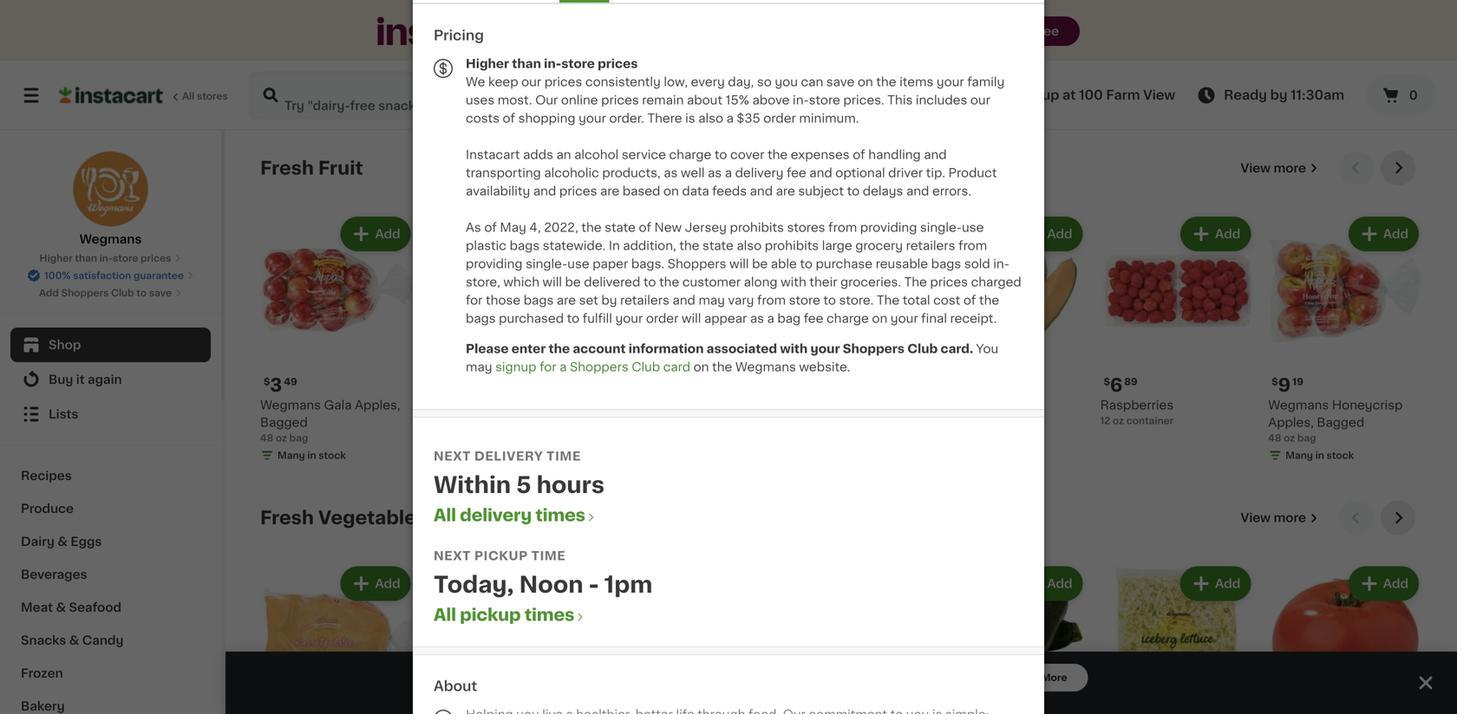 Task type: locate. For each thing, give the bounding box(es) containing it.
store up 100% satisfaction guarantee
[[113, 254, 138, 263]]

0 horizontal spatial apples
[[670, 417, 713, 429]]

final
[[921, 313, 947, 325]]

1 many in stock from the left
[[278, 451, 346, 461]]

1 vertical spatial view
[[1241, 162, 1271, 174]]

0 horizontal spatial higher
[[40, 254, 73, 263]]

than up keep
[[512, 58, 541, 70]]

0 vertical spatial retailers
[[906, 240, 956, 252]]

3 tab from the left
[[761, 0, 898, 3]]

bag inside wegmans honeycrisp apples, bagged 48 oz bag
[[1298, 434, 1316, 443]]

0 horizontal spatial by
[[601, 295, 617, 307]]

1 horizontal spatial be
[[752, 258, 768, 270]]

2 vertical spatial view
[[1241, 512, 1271, 525]]

1 horizontal spatial in
[[475, 451, 484, 461]]

club down 100% satisfaction guarantee
[[111, 288, 134, 298]]

all inside all delivery times 
[[434, 508, 456, 524]]

store inside as of may 4, 2022, the state of new jersey prohibits stores from providing single-use plastic bags statewide. in addition, the state also prohibits large grocery retailers from providing single-use paper bags. shoppers will be able to purchase reusable bags sold in- store, which will be delivered to the customer along with their groceries. the prices charged for those bags are set by retailers and may vary from store to store. the total cost of the bags purchased to fulfill your order will appear as a bag fee charge on your final receipt.
[[789, 295, 821, 307]]

2 stock from the left
[[487, 451, 514, 461]]

prices down consistently
[[601, 94, 639, 106]]

beverages link
[[10, 559, 211, 592]]

many in stock down wegmans honeycrisp apples, bagged 48 oz bag
[[1286, 451, 1354, 461]]

bagged inside wegmans honeycrisp apples, bagged 48 oz bag
[[1317, 417, 1365, 429]]

retailers
[[906, 240, 956, 252], [620, 295, 670, 307]]

 inside all pickup times 
[[575, 612, 587, 624]]

$ for 9
[[1272, 378, 1278, 387]]

to left cover
[[715, 149, 727, 161]]

may inside the you may
[[466, 361, 492, 373]]

0 horizontal spatial order
[[646, 313, 679, 325]]

2 item carousel region from the top
[[260, 501, 1423, 715]]

1 horizontal spatial each
[[939, 417, 963, 426]]

48 down 3
[[260, 434, 273, 443]]

prices
[[598, 58, 638, 70], [545, 76, 582, 88], [601, 94, 639, 106], [559, 185, 597, 197], [141, 254, 171, 263], [930, 276, 968, 288]]

our down family
[[971, 94, 991, 106]]

2 horizontal spatial will
[[730, 258, 749, 270]]

use
[[962, 222, 984, 234], [568, 258, 590, 270]]

2 vertical spatial delivery
[[460, 508, 532, 524]]

club down information
[[632, 361, 660, 373]]

2 fresh from the top
[[260, 509, 314, 528]]

which
[[503, 276, 540, 288]]

also up along
[[737, 240, 762, 252]]

next for within 5 hours
[[434, 451, 471, 463]]

apples inside wegmans sugar bee apples
[[764, 417, 807, 429]]

1 vertical spatial time
[[531, 550, 566, 563]]

use up sold
[[962, 222, 984, 234]]

pickup at 100 farm view
[[1013, 89, 1176, 101]]

0 vertical spatial apples,
[[355, 400, 400, 412]]

sold
[[965, 258, 990, 270]]

fresh left vegetables
[[260, 509, 314, 528]]

& left candy
[[69, 635, 79, 647]]

1 horizontal spatial many in stock
[[446, 451, 514, 461]]

in- inside as of may 4, 2022, the state of new jersey prohibits stores from providing single-use plastic bags statewide. in addition, the state also prohibits large grocery retailers from providing single-use paper bags. shoppers will be able to purchase reusable bags sold in- store, which will be delivered to the customer along with their groceries. the prices charged for those bags are set by retailers and may vary from store to store. the total cost of the bags purchased to fulfill your order will appear as a bag fee charge on your final receipt.
[[994, 258, 1010, 270]]

0 vertical spatial providing
[[860, 222, 917, 234]]

next delivery time
[[434, 451, 581, 463]]

2 48 from the left
[[1269, 434, 1282, 443]]

0 horizontal spatial pickup
[[906, 89, 949, 101]]

1 horizontal spatial pickup
[[1013, 89, 1060, 101]]

delivery down within 5 hours
[[460, 508, 532, 524]]

2 horizontal spatial stock
[[1327, 451, 1354, 461]]

than
[[512, 58, 541, 70], [75, 254, 97, 263]]

order inside as of may 4, 2022, the state of new jersey prohibits stores from providing single-use plastic bags statewide. in addition, the state also prohibits large grocery retailers from providing single-use paper bags. shoppers will be able to purchase reusable bags sold in- store, which will be delivered to the customer along with their groceries. the prices charged for those bags are set by retailers and may vary from store to store. the total cost of the bags purchased to fulfill your order will appear as a bag fee charge on your final receipt.
[[646, 313, 679, 325]]

1 horizontal spatial charge
[[827, 313, 869, 325]]

apples, inside wegmans gala apples, bagged 48 oz bag
[[355, 400, 400, 412]]

1 vertical spatial the
[[877, 295, 900, 307]]

$ inside $ 6 89
[[1104, 378, 1110, 387]]

product group
[[260, 213, 414, 466], [428, 213, 582, 466], [596, 213, 751, 480], [764, 213, 919, 475], [932, 213, 1087, 449], [1100, 213, 1255, 428], [1269, 213, 1423, 466], [260, 564, 414, 715], [428, 564, 582, 715], [932, 564, 1087, 715], [1100, 564, 1255, 715], [1269, 564, 1423, 715]]

of inside instacart adds an alcohol service charge to cover the expenses of handling and transporting alcoholic products, as well as a delivery fee and optional driver tip. product availability and prices are based on data feeds and are subject to delays and errors.
[[853, 149, 866, 161]]

2 vertical spatial all
[[434, 608, 456, 624]]

buy it again link
[[10, 363, 211, 397]]

wegmans sugar bee apples
[[764, 400, 891, 429]]

3 many from the left
[[1286, 451, 1313, 461]]

fresh for fresh fruit
[[260, 159, 314, 177]]

wegmans for wegmans honeycrisp apples, bagged 48 oz bag
[[1269, 400, 1329, 412]]

their
[[810, 276, 838, 288]]

3 stock from the left
[[1327, 451, 1354, 461]]

prices inside instacart adds an alcohol service charge to cover the expenses of handling and transporting alcoholic products, as well as a delivery fee and optional driver tip. product availability and prices are based on data feeds and are subject to delays and errors.
[[559, 185, 597, 197]]

each inside product group
[[637, 375, 671, 389]]

for inside as of may 4, 2022, the state of new jersey prohibits stores from providing single-use plastic bags statewide. in addition, the state also prohibits large grocery retailers from providing single-use paper bags. shoppers will be able to purchase reusable bags sold in- store, which will be delivered to the customer along with their groceries. the prices charged for those bags are set by retailers and may vary from store to store. the total cost of the bags purchased to fulfill your order will appear as a bag fee charge on your final receipt.
[[466, 295, 483, 307]]

pickup for all
[[460, 608, 521, 624]]

0 horizontal spatial the
[[877, 295, 900, 307]]

use down the 'statewide.'
[[568, 258, 590, 270]]

main content
[[226, 130, 1457, 715]]

3 many in stock from the left
[[1286, 451, 1354, 461]]

1 bagged from the left
[[260, 417, 308, 429]]

1 horizontal spatial higher
[[466, 58, 509, 70]]

from
[[829, 222, 857, 234], [959, 240, 987, 252], [757, 295, 786, 307]]

bag inside wegmans gala apples, bagged 48 oz bag
[[289, 434, 308, 443]]

2 many in stock from the left
[[446, 451, 514, 461]]

prices inside as of may 4, 2022, the state of new jersey prohibits stores from providing single-use plastic bags statewide. in addition, the state also prohibits large grocery retailers from providing single-use paper bags. shoppers will be able to purchase reusable bags sold in- store, which will be delivered to the customer along with their groceries. the prices charged for those bags are set by retailers and may vary from store to store. the total cost of the bags purchased to fulfill your order will appear as a bag fee charge on your final receipt.
[[930, 276, 968, 288]]

charge up well
[[669, 149, 712, 161]]

store,
[[466, 276, 500, 288]]

are
[[600, 185, 620, 197], [776, 185, 795, 197], [557, 295, 576, 307]]

48 inside wegmans gala apples, bagged 48 oz bag
[[260, 434, 273, 443]]

48
[[260, 434, 273, 443], [1269, 434, 1282, 443]]

1 item carousel region from the top
[[260, 151, 1423, 487]]

bags down those
[[466, 313, 496, 325]]

wegmans for wegmans
[[79, 233, 142, 246]]

retailers up reusable
[[906, 240, 956, 252]]

0 vertical spatial next
[[434, 451, 471, 463]]

many in stock for 3
[[278, 451, 346, 461]]

0 horizontal spatial oz
[[276, 434, 287, 443]]

wegmans down $ 3 49
[[260, 400, 321, 412]]

minimum.
[[799, 112, 859, 124]]

stock down wegmans gala apples, bagged 48 oz bag
[[319, 451, 346, 461]]

many down wegmans gala apples, bagged 48 oz bag
[[278, 451, 305, 461]]

1 view more from the top
[[1241, 162, 1306, 174]]

1 view more button from the top
[[1234, 151, 1326, 186]]

honeycrisp inside wegmans honeycrisp apples, bagged 48 oz bag
[[1332, 400, 1403, 412]]

2 horizontal spatial bag
[[1298, 434, 1316, 443]]

0 vertical spatial view more
[[1241, 162, 1306, 174]]

None search field
[[248, 71, 759, 120]]

times down hours
[[536, 508, 585, 524]]

cantaloupes
[[932, 400, 1010, 412]]

100
[[1079, 89, 1103, 101]]

1 vertical spatial &
[[56, 602, 66, 614]]

our
[[535, 94, 558, 106]]

bag
[[778, 313, 801, 325], [289, 434, 308, 443], [1298, 434, 1316, 443]]

bagged for 3
[[260, 417, 308, 429]]

item carousel region containing fresh fruit
[[260, 151, 1423, 487]]

1 horizontal spatial by
[[1271, 89, 1288, 101]]

fresh vegetables
[[260, 509, 427, 528]]

oz inside wegmans honeycrisp apples, bagged 48 oz bag
[[1284, 434, 1295, 443]]

and down alcoholic at the top of page
[[533, 185, 556, 197]]

1 horizontal spatial organic
[[660, 400, 709, 412]]

based
[[623, 185, 660, 197]]

apples down website.
[[764, 417, 807, 429]]

of up the optional
[[853, 149, 866, 161]]

oz for 3
[[276, 434, 287, 443]]

satisfaction
[[73, 271, 131, 281]]

0 vertical spatial item carousel region
[[260, 151, 1423, 487]]

0 vertical spatial may
[[699, 295, 725, 307]]

time up noon
[[531, 550, 566, 563]]

and up subject
[[810, 167, 833, 179]]

stores inside as of may 4, 2022, the state of new jersey prohibits stores from providing single-use plastic bags statewide. in addition, the state also prohibits large grocery retailers from providing single-use paper bags. shoppers will be able to purchase reusable bags sold in- store, which will be delivered to the customer along with their groceries. the prices charged for those bags are set by retailers and may vary from store to store. the total cost of the bags purchased to fulfill your order will appear as a bag fee charge on your final receipt.
[[787, 222, 825, 234]]

time for noon
[[531, 550, 566, 563]]

2 view more button from the top
[[1234, 501, 1326, 536]]

each down signup for a shoppers club card on the wegmans website. at the bottom of page
[[637, 375, 671, 389]]

& for meat
[[56, 602, 66, 614]]

order inside "we keep our prices consistently low, every day, so you can save on the items your family uses most. our online prices remain about 15% above in-store prices. this includes our costs of shopping your order. there is also a $35 order minimum."
[[764, 112, 796, 124]]

0 vertical spatial view
[[1143, 89, 1176, 101]]

in- down can
[[793, 94, 809, 106]]

organic
[[598, 358, 637, 367], [660, 400, 709, 412]]

0 horizontal spatial bag
[[289, 434, 308, 443]]

next up today,
[[434, 550, 471, 563]]

on inside as of may 4, 2022, the state of new jersey prohibits stores from providing single-use plastic bags statewide. in addition, the state also prohibits large grocery retailers from providing single-use paper bags. shoppers will be able to purchase reusable bags sold in- store, which will be delivered to the customer along with their groceries. the prices charged for those bags are set by retailers and may vary from store to store. the total cost of the bags purchased to fulfill your order will appear as a bag fee charge on your final receipt.
[[872, 313, 888, 325]]

2 bagged from the left
[[1317, 417, 1365, 429]]

order.
[[609, 112, 644, 124]]

your down the online
[[579, 112, 606, 124]]

bagged inside wegmans gala apples, bagged 48 oz bag
[[260, 417, 308, 429]]

more for fresh vegetables
[[1274, 512, 1306, 525]]

family
[[967, 76, 1005, 88]]

organic down account
[[598, 358, 637, 367]]

wegmans inside the wegmans pineapple, extra sweet
[[428, 400, 489, 412]]

in- up charged
[[994, 258, 1010, 270]]

pickup for pickup
[[906, 89, 949, 101]]

save inside "we keep our prices consistently low, every day, so you can save on the items your family uses most. our online prices remain about 15% above in-store prices. this includes our costs of shopping your order. there is also a $35 order minimum."
[[827, 76, 855, 88]]

100%
[[44, 271, 71, 281]]

and down customer
[[673, 295, 696, 307]]

purchase
[[816, 258, 873, 270]]

main content containing fresh fruit
[[226, 130, 1457, 715]]

as inside as of may 4, 2022, the state of new jersey prohibits stores from providing single-use plastic bags statewide. in addition, the state also prohibits large grocery retailers from providing single-use paper bags. shoppers will be able to purchase reusable bags sold in- store, which will be delivered to the customer along with their groceries. the prices charged for those bags are set by retailers and may vary from store to store. the total cost of the bags purchased to fulfill your order will appear as a bag fee charge on your final receipt.
[[750, 313, 764, 325]]

1 48 from the left
[[260, 434, 273, 443]]

about
[[434, 680, 477, 694]]

1 horizontal spatial order
[[764, 112, 796, 124]]

1 vertical spatial be
[[565, 276, 581, 288]]

store
[[561, 58, 595, 70], [809, 94, 840, 106], [113, 254, 138, 263], [789, 295, 821, 307]]

0 horizontal spatial providing
[[466, 258, 523, 270]]

more button
[[1021, 665, 1088, 692]]

instacart adds an alcohol service charge to cover the expenses of handling and transporting alcoholic products, as well as a delivery fee and optional driver tip. product availability and prices are based on data feeds and are subject to delays and errors.
[[466, 149, 997, 197]]

will right 'which'
[[543, 276, 562, 288]]

those
[[486, 295, 521, 307]]

& for snacks
[[69, 635, 79, 647]]

to down their
[[824, 295, 836, 307]]

1 horizontal spatial honeycrisp
[[1332, 400, 1403, 412]]

oz inside wegmans gala apples, bagged 48 oz bag
[[276, 434, 287, 443]]

all inside all pickup times 
[[434, 608, 456, 624]]

you
[[976, 343, 999, 355]]

48 down 9
[[1269, 434, 1282, 443]]

0 vertical spatial fee
[[787, 167, 807, 179]]

apples for wegmans sugar bee apples
[[764, 417, 807, 429]]

wegmans sugar bee apples button
[[764, 213, 919, 460]]

 down hours
[[585, 512, 598, 524]]

1 in from the left
[[307, 451, 316, 461]]

again
[[88, 374, 122, 386]]

a inside "we keep our prices consistently low, every day, so you can save on the items your family uses most. our online prices remain about 15% above in-store prices. this includes our costs of shopping your order. there is also a $35 order minimum."
[[727, 112, 734, 124]]

add shoppers club to save
[[39, 288, 172, 298]]

1 horizontal spatial for
[[540, 361, 557, 373]]

2 apples from the left
[[670, 417, 713, 429]]

apples, inside wegmans honeycrisp apples, bagged 48 oz bag
[[1269, 417, 1314, 429]]

2 in from the left
[[475, 451, 484, 461]]

$ inside $ 9 19
[[1272, 378, 1278, 387]]

view more for vegetables
[[1241, 512, 1306, 525]]

item carousel region
[[260, 151, 1423, 487], [260, 501, 1423, 715]]

wegmans for wegmans sugar bee apples
[[764, 400, 825, 412]]

1 horizontal spatial oz
[[1113, 417, 1124, 426]]

all stores
[[182, 92, 228, 101]]

bakery
[[21, 701, 65, 713]]

cantaloupes 1 each
[[932, 400, 1010, 426]]

0 horizontal spatial organic
[[598, 358, 637, 367]]

tab list
[[413, 0, 1044, 3]]

2 more from the top
[[1274, 512, 1306, 525]]

0 vertical spatial pickup
[[475, 550, 528, 563]]

$ for 3
[[264, 378, 270, 387]]

1 next from the top
[[434, 451, 471, 463]]

than up satisfaction
[[75, 254, 97, 263]]

appear
[[704, 313, 747, 325]]

apples inside wegmans organic honeycrisp apples
[[670, 417, 713, 429]]

many
[[278, 451, 305, 461], [446, 451, 473, 461], [1286, 451, 1313, 461]]

stock down wegmans honeycrisp apples, bagged 48 oz bag
[[1327, 451, 1354, 461]]

0 vertical spatial with
[[781, 276, 807, 288]]

prices up guarantee
[[141, 254, 171, 263]]

0 horizontal spatial many
[[278, 451, 305, 461]]

pickup at 100 farm view button
[[986, 71, 1176, 120]]

0 horizontal spatial are
[[557, 295, 576, 307]]

& for dairy
[[58, 536, 68, 548]]

delivery
[[735, 167, 784, 179], [475, 451, 543, 463], [460, 508, 532, 524]]

2 horizontal spatial many in stock
[[1286, 451, 1354, 461]]

1 vertical spatial item carousel region
[[260, 501, 1423, 715]]

a inside instacart adds an alcohol service charge to cover the expenses of handling and transporting alcoholic products, as well as a delivery fee and optional driver tip. product availability and prices are based on data feeds and are subject to delays and errors.
[[725, 167, 732, 179]]

1 horizontal spatial $
[[1104, 378, 1110, 387]]

view more for fruit
[[1241, 162, 1306, 174]]

0 vertical spatial 
[[585, 512, 598, 524]]

many in stock for 9
[[1286, 451, 1354, 461]]

0 vertical spatial from
[[829, 222, 857, 234]]

shoppers
[[668, 258, 727, 270], [61, 288, 109, 298], [843, 343, 905, 355], [570, 361, 629, 373]]

0 vertical spatial higher than in-store prices
[[466, 58, 638, 70]]

bag down along
[[778, 313, 801, 325]]

 for hours
[[585, 512, 598, 524]]

0 horizontal spatial club
[[111, 288, 134, 298]]

pickup inside popup button
[[1013, 89, 1060, 101]]

0 horizontal spatial bagged
[[260, 417, 308, 429]]

1 vertical spatial state
[[703, 240, 734, 252]]

pickup up today,
[[475, 550, 528, 563]]

with down able
[[781, 276, 807, 288]]

1 vertical spatial stores
[[787, 222, 825, 234]]

0 horizontal spatial may
[[466, 361, 492, 373]]

1 vertical spatial club
[[908, 343, 938, 355]]

0 horizontal spatial $
[[264, 378, 270, 387]]

order down above
[[764, 112, 796, 124]]

feeds
[[712, 185, 747, 197]]

wegmans inside wegmans honeycrisp apples, bagged 48 oz bag
[[1269, 400, 1329, 412]]

on
[[858, 76, 873, 88], [664, 185, 679, 197], [872, 313, 888, 325], [694, 361, 709, 373]]

2 view more from the top
[[1241, 512, 1306, 525]]

delivery down cover
[[735, 167, 784, 179]]

in up within
[[475, 451, 484, 461]]

0 vertical spatial more
[[1274, 162, 1306, 174]]

1 horizontal spatial from
[[829, 222, 857, 234]]

pickup for pickup at 100 farm view
[[1013, 89, 1060, 101]]

1 many from the left
[[278, 451, 305, 461]]

2 $ from the left
[[1104, 378, 1110, 387]]

0 vertical spatial each
[[637, 375, 671, 389]]

optional
[[836, 167, 885, 179]]

lists link
[[10, 397, 211, 432]]

1 horizontal spatial bag
[[778, 313, 801, 325]]

will left appear
[[682, 313, 701, 325]]

wegmans for wegmans gala apples, bagged 48 oz bag
[[260, 400, 321, 412]]

adds
[[523, 149, 553, 161]]

bags up purchased
[[524, 295, 554, 307]]

 inside all delivery times 
[[585, 512, 598, 524]]

prices inside higher than in-store prices link
[[141, 254, 171, 263]]

1 vertical spatial higher than in-store prices
[[40, 254, 171, 263]]

try free button
[[0, 0, 1457, 61]]

all delivery times 
[[434, 508, 598, 524]]

pickup button
[[891, 78, 965, 113]]

1 stock from the left
[[319, 451, 346, 461]]

also inside as of may 4, 2022, the state of new jersey prohibits stores from providing single-use plastic bags statewide. in addition, the state also prohibits large grocery retailers from providing single-use paper bags. shoppers will be able to purchase reusable bags sold in- store, which will be delivered to the customer along with their groceries. the prices charged for those bags are set by retailers and may vary from store to store. the total cost of the bags purchased to fulfill your order will appear as a bag fee charge on your final receipt.
[[737, 240, 762, 252]]

$ inside $ 3 49
[[264, 378, 270, 387]]

2 vertical spatial club
[[632, 361, 660, 373]]

time
[[547, 451, 581, 463], [531, 550, 566, 563]]

your up the includes
[[937, 76, 964, 88]]

as left well
[[664, 167, 678, 179]]

times inside all delivery times 
[[536, 508, 585, 524]]

in- up our at the left
[[544, 58, 561, 70]]

retailers down bags.
[[620, 295, 670, 307]]

pickup inside button
[[906, 89, 949, 101]]

from down along
[[757, 295, 786, 307]]

view
[[1143, 89, 1176, 101], [1241, 162, 1271, 174], [1241, 512, 1271, 525]]

for down the enter
[[540, 361, 557, 373]]

most.
[[498, 94, 532, 106]]

1 apples from the left
[[764, 417, 807, 429]]

all down today,
[[434, 608, 456, 624]]

1 horizontal spatial save
[[827, 76, 855, 88]]

snacks & candy
[[21, 635, 124, 647]]

48 inside wegmans honeycrisp apples, bagged 48 oz bag
[[1269, 434, 1282, 443]]

providing down plastic at top left
[[466, 258, 523, 270]]

bag inside as of may 4, 2022, the state of new jersey prohibits stores from providing single-use plastic bags statewide. in addition, the state also prohibits large grocery retailers from providing single-use paper bags. shoppers will be able to purchase reusable bags sold in- store, which will be delivered to the customer along with their groceries. the prices charged for those bags are set by retailers and may vary from store to store. the total cost of the bags purchased to fulfill your order will appear as a bag fee charge on your final receipt.
[[778, 313, 801, 325]]

by down delivered
[[601, 295, 617, 307]]

times for 5
[[536, 508, 585, 524]]

reusable
[[876, 258, 928, 270]]

all for within 5 hours
[[434, 508, 456, 524]]

oz for 9
[[1284, 434, 1295, 443]]

apples for wegmans organic honeycrisp apples
[[670, 417, 713, 429]]

$ left 19
[[1272, 378, 1278, 387]]

each right the 1
[[939, 417, 963, 426]]

are down products,
[[600, 185, 620, 197]]

oz down $ 3 49
[[276, 434, 287, 443]]

your down 'total'
[[891, 313, 918, 325]]

0 vertical spatial order
[[764, 112, 796, 124]]

times inside all pickup times 
[[525, 608, 575, 624]]

wegmans down signup for a shoppers club card link
[[596, 400, 657, 412]]

$ for 6
[[1104, 378, 1110, 387]]

signup
[[495, 361, 537, 373]]

product group containing each (est.)
[[596, 213, 751, 480]]

$ left the 49
[[264, 378, 270, 387]]

1 vertical spatial all
[[434, 508, 456, 524]]

2 horizontal spatial are
[[776, 185, 795, 197]]

recipes link
[[10, 460, 211, 493]]

wegmans inside wegmans sugar bee apples
[[764, 400, 825, 412]]

bag down $ 9 19
[[1298, 434, 1316, 443]]

from up large on the right of page
[[829, 222, 857, 234]]

gala
[[324, 400, 352, 412]]

1 horizontal spatial may
[[699, 295, 725, 307]]

next for today, noon - 1pm
[[434, 550, 471, 563]]

pickup inside all pickup times 
[[460, 608, 521, 624]]

uses
[[466, 94, 495, 106]]

2 many from the left
[[446, 451, 473, 461]]

0
[[1409, 89, 1418, 101]]

0 vertical spatial times
[[536, 508, 585, 524]]

2 next from the top
[[434, 550, 471, 563]]

1 vertical spatial charge
[[827, 313, 869, 325]]

delivery inside instacart adds an alcohol service charge to cover the expenses of handling and transporting alcoholic products, as well as a delivery fee and optional driver tip. product availability and prices are based on data feeds and are subject to delays and errors.
[[735, 167, 784, 179]]

1 vertical spatial organic
[[660, 400, 709, 412]]

of up addition,
[[639, 222, 651, 234]]

includes
[[916, 94, 968, 106]]

website.
[[799, 361, 851, 373]]

to down the optional
[[847, 185, 860, 197]]

pickup
[[475, 550, 528, 563], [460, 608, 521, 624]]

0 horizontal spatial will
[[543, 276, 562, 288]]

0 vertical spatial state
[[605, 222, 636, 234]]

state up in
[[605, 222, 636, 234]]

oz
[[1113, 417, 1124, 426], [276, 434, 287, 443], [1284, 434, 1295, 443]]

on up the prices.
[[858, 76, 873, 88]]

1 more from the top
[[1274, 162, 1306, 174]]

1 horizontal spatial providing
[[860, 222, 917, 234]]

fee down expenses
[[787, 167, 807, 179]]

1 horizontal spatial apples,
[[1269, 417, 1314, 429]]

more for fresh fruit
[[1274, 162, 1306, 174]]

1 vertical spatial each
[[939, 417, 963, 426]]

frozen
[[21, 668, 63, 680]]

all down within
[[434, 508, 456, 524]]

wegmans honeycrisp apples, bagged 48 oz bag
[[1269, 400, 1403, 443]]

times down noon
[[525, 608, 575, 624]]

fee down their
[[804, 313, 824, 325]]

pickup down today,
[[460, 608, 521, 624]]

delivery inside all delivery times 
[[460, 508, 532, 524]]

1 $ from the left
[[264, 378, 270, 387]]

total
[[903, 295, 930, 307]]

all inside all stores link
[[182, 92, 195, 101]]

stock
[[319, 451, 346, 461], [487, 451, 514, 461], [1327, 451, 1354, 461]]

for down store,
[[466, 295, 483, 307]]

wegmans up extra
[[428, 400, 489, 412]]

$ 6 89
[[1104, 377, 1138, 395]]

fresh left "fruit"
[[260, 159, 314, 177]]

& right the meat
[[56, 602, 66, 614]]

with
[[781, 276, 807, 288], [780, 343, 808, 355]]

fresh fruit
[[260, 159, 363, 177]]

wegmans inside wegmans gala apples, bagged 48 oz bag
[[260, 400, 321, 412]]

add
[[375, 228, 401, 240], [543, 228, 569, 240], [711, 228, 737, 240], [879, 228, 905, 240], [1047, 228, 1073, 240], [1215, 228, 1241, 240], [1383, 228, 1409, 240], [39, 288, 59, 298], [375, 578, 401, 591], [543, 578, 569, 591], [1047, 578, 1073, 591], [1215, 578, 1241, 591], [1383, 578, 1409, 591]]

tab
[[559, 0, 609, 3], [609, 0, 761, 3], [761, 0, 898, 3]]

bag for 3
[[289, 434, 308, 443]]

the inside "we keep our prices consistently low, every day, so you can save on the items your family uses most. our online prices remain about 15% above in-store prices. this includes our costs of shopping your order. there is also a $35 order minimum."
[[876, 76, 897, 88]]

2 horizontal spatial as
[[750, 313, 764, 325]]

times for noon
[[525, 608, 575, 624]]

higher up we on the top of the page
[[466, 58, 509, 70]]

oz right 12
[[1113, 417, 1124, 426]]

2 vertical spatial &
[[69, 635, 79, 647]]

1 fresh from the top
[[260, 159, 314, 177]]

1 vertical spatial honeycrisp
[[596, 417, 667, 429]]

the down groceries.
[[877, 295, 900, 307]]

eggs
[[71, 536, 102, 548]]

0 vertical spatial charge
[[669, 149, 712, 161]]

1 vertical spatial fresh
[[260, 509, 314, 528]]

view for fresh vegetables
[[1241, 512, 1271, 525]]

1 horizontal spatial than
[[512, 58, 541, 70]]

product group containing 3
[[260, 213, 414, 466]]

able
[[771, 258, 797, 270]]

1 vertical spatial for
[[540, 361, 557, 373]]

organic inside wegmans organic honeycrisp apples
[[660, 400, 709, 412]]

wegmans down $ 9 19
[[1269, 400, 1329, 412]]

wegmans inside wegmans organic honeycrisp apples
[[596, 400, 657, 412]]

many up within
[[446, 451, 473, 461]]

3 in from the left
[[1316, 451, 1325, 461]]

3 $ from the left
[[1272, 378, 1278, 387]]

1 vertical spatial fee
[[804, 313, 824, 325]]

stock up within 5 hours
[[487, 451, 514, 461]]

view more button for fresh fruit
[[1234, 151, 1326, 186]]

0 horizontal spatial honeycrisp
[[596, 417, 667, 429]]

be
[[752, 258, 768, 270], [565, 276, 581, 288]]

1pm
[[604, 574, 653, 596]]

0 horizontal spatial 48
[[260, 434, 273, 443]]

driver
[[888, 167, 923, 179]]



Task type: describe. For each thing, give the bounding box(es) containing it.
jersey
[[685, 222, 727, 234]]

well
[[681, 167, 705, 179]]

to down guarantee
[[136, 288, 147, 298]]

customer
[[683, 276, 741, 288]]

products,
[[602, 167, 661, 179]]

0 vertical spatial single-
[[920, 222, 962, 234]]

by inside as of may 4, 2022, the state of new jersey prohibits stores from providing single-use plastic bags statewide. in addition, the state also prohibits large grocery retailers from providing single-use paper bags. shoppers will be able to purchase reusable bags sold in- store, which will be delivered to the customer along with their groceries. the prices charged for those bags are set by retailers and may vary from store to store. the total cost of the bags purchased to fulfill your order will appear as a bag fee charge on your final receipt.
[[601, 295, 617, 307]]

item carousel region containing fresh vegetables
[[260, 501, 1423, 715]]

grocery
[[856, 240, 903, 252]]

many for 3
[[278, 451, 305, 461]]

the down jersey
[[679, 240, 700, 252]]

in- inside "we keep our prices consistently low, every day, so you can save on the items your family uses most. our online prices remain about 15% above in-store prices. this includes our costs of shopping your order. there is also a $35 order minimum."
[[793, 94, 809, 106]]

12
[[1100, 417, 1111, 426]]

0 vertical spatial our
[[521, 76, 541, 88]]

to right able
[[800, 258, 813, 270]]

in- up 100% satisfaction guarantee 'button'
[[100, 254, 113, 263]]

extra
[[428, 417, 460, 429]]

shoppers down account
[[570, 361, 629, 373]]

0 vertical spatial prohibits
[[730, 222, 784, 234]]

vegetables
[[318, 509, 427, 528]]

by inside the ready by 11:30am link
[[1271, 89, 1288, 101]]

cover
[[730, 149, 765, 161]]

wegmans for wegmans pineapple, extra sweet
[[428, 400, 489, 412]]

1 vertical spatial from
[[959, 240, 987, 252]]

the down charged
[[979, 295, 1000, 307]]

2 vertical spatial from
[[757, 295, 786, 307]]

free
[[1034, 25, 1059, 37]]

0 vertical spatial stores
[[197, 92, 228, 101]]

bags left sold
[[931, 258, 961, 270]]

shop
[[49, 339, 81, 351]]

your up website.
[[811, 343, 840, 355]]

pickup for next
[[475, 550, 528, 563]]

along
[[744, 276, 778, 288]]

fresh for fresh vegetables
[[260, 509, 314, 528]]

48 for 9
[[1269, 434, 1282, 443]]

shoppers down satisfaction
[[61, 288, 109, 298]]

you may
[[466, 343, 999, 373]]

many for 9
[[1286, 451, 1313, 461]]

you
[[775, 76, 798, 88]]

on up (est.)
[[694, 361, 709, 373]]

1 horizontal spatial the
[[904, 276, 927, 288]]

stock for 3
[[319, 451, 346, 461]]

add shoppers club to save link
[[39, 286, 182, 300]]

1 vertical spatial with
[[780, 343, 808, 355]]

paper
[[593, 258, 628, 270]]

wegmans organic honeycrisp apples
[[596, 400, 713, 429]]

all for today, noon - 1pm
[[434, 608, 456, 624]]

frozen link
[[10, 658, 211, 691]]

guarantee
[[134, 271, 184, 281]]

0 horizontal spatial as
[[664, 167, 678, 179]]

fee inside instacart adds an alcohol service charge to cover the expenses of handling and transporting alcoholic products, as well as a delivery fee and optional driver tip. product availability and prices are based on data feeds and are subject to delays and errors.
[[787, 167, 807, 179]]

wegmans for wegmans organic honeycrisp apples
[[596, 400, 657, 412]]

new
[[655, 222, 682, 234]]

service
[[622, 149, 666, 161]]

view for fresh fruit
[[1241, 162, 1271, 174]]

1 horizontal spatial club
[[632, 361, 660, 373]]

every
[[691, 76, 725, 88]]

100% satisfaction guarantee button
[[27, 265, 194, 283]]

the up the 'statewide.'
[[582, 222, 602, 234]]

store inside "we keep our prices consistently low, every day, so you can save on the items your family uses most. our online prices remain about 15% above in-store prices. this includes our costs of shopping your order. there is also a $35 order minimum."
[[809, 94, 840, 106]]

vary
[[728, 295, 754, 307]]

are inside as of may 4, 2022, the state of new jersey prohibits stores from providing single-use plastic bags statewide. in addition, the state also prohibits large grocery retailers from providing single-use paper bags. shoppers will be able to purchase reusable bags sold in- store, which will be delivered to the customer along with their groceries. the prices charged for those bags are set by retailers and may vary from store to store. the total cost of the bags purchased to fulfill your order will appear as a bag fee charge on your final receipt.
[[557, 295, 576, 307]]

wegmans down associated
[[736, 361, 796, 373]]

next pickup time
[[434, 550, 566, 563]]

wegmans link
[[72, 151, 149, 248]]

0 horizontal spatial state
[[605, 222, 636, 234]]

within 5 hours
[[434, 475, 605, 497]]

3
[[270, 377, 282, 395]]

fee inside as of may 4, 2022, the state of new jersey prohibits stores from providing single-use plastic bags statewide. in addition, the state also prohibits large grocery retailers from providing single-use paper bags. shoppers will be able to purchase reusable bags sold in- store, which will be delivered to the customer along with their groceries. the prices charged for those bags are set by retailers and may vary from store to store. the total cost of the bags purchased to fulfill your order will appear as a bag fee charge on your final receipt.
[[804, 313, 824, 325]]

1 horizontal spatial will
[[682, 313, 701, 325]]

there
[[648, 112, 682, 124]]

apples, for 3
[[355, 400, 400, 412]]

data
[[682, 185, 709, 197]]

more
[[1041, 674, 1068, 683]]

view inside popup button
[[1143, 89, 1176, 101]]

and inside as of may 4, 2022, the state of new jersey prohibits stores from providing single-use plastic bags statewide. in addition, the state also prohibits large grocery retailers from providing single-use paper bags. shoppers will be able to purchase reusable bags sold in- store, which will be delivered to the customer along with their groceries. the prices charged for those bags are set by retailers and may vary from store to store. the total cost of the bags purchased to fulfill your order will appear as a bag fee charge on your final receipt.
[[673, 295, 696, 307]]

1 vertical spatial providing
[[466, 258, 523, 270]]

delivery for times
[[460, 508, 532, 524]]

day,
[[728, 76, 754, 88]]

0 vertical spatial than
[[512, 58, 541, 70]]

of right as
[[484, 222, 497, 234]]

on inside instacart adds an alcohol service charge to cover the expenses of handling and transporting alcoholic products, as well as a delivery fee and optional driver tip. product availability and prices are based on data feeds and are subject to delays and errors.
[[664, 185, 679, 197]]

bagged for 9
[[1317, 417, 1365, 429]]

farm
[[1106, 89, 1140, 101]]

1 tab from the left
[[559, 0, 609, 3]]

19
[[1293, 378, 1304, 387]]

product group containing 6
[[1100, 213, 1255, 428]]

honeycrisp inside wegmans organic honeycrisp apples
[[596, 417, 667, 429]]

0 vertical spatial organic
[[598, 358, 637, 367]]

tip.
[[926, 167, 945, 179]]

all stores link
[[59, 71, 229, 120]]

items
[[900, 76, 934, 88]]

noon
[[519, 574, 583, 596]]

2 horizontal spatial club
[[908, 343, 938, 355]]

associated
[[707, 343, 777, 355]]

$3.49 element
[[932, 375, 1087, 397]]

0 horizontal spatial use
[[568, 258, 590, 270]]

in for 3
[[307, 451, 316, 461]]

the right the enter
[[549, 343, 570, 355]]

4,
[[530, 222, 541, 234]]

hours
[[537, 475, 605, 497]]

15%
[[726, 94, 749, 106]]

0 vertical spatial be
[[752, 258, 768, 270]]

the inside instacart adds an alcohol service charge to cover the expenses of handling and transporting alcoholic products, as well as a delivery fee and optional driver tip. product availability and prices are based on data feeds and are subject to delays and errors.
[[768, 149, 788, 161]]

1 vertical spatial retailers
[[620, 295, 670, 307]]

prices up the online
[[545, 76, 582, 88]]

1 vertical spatial higher
[[40, 254, 73, 263]]

fulfill
[[583, 313, 612, 325]]

with inside as of may 4, 2022, the state of new jersey prohibits stores from providing single-use plastic bags statewide. in addition, the state also prohibits large grocery retailers from providing single-use paper bags. shoppers will be able to purchase reusable bags sold in- store, which will be delivered to the customer along with their groceries. the prices charged for those bags are set by retailers and may vary from store to store. the total cost of the bags purchased to fulfill your order will appear as a bag fee charge on your final receipt.
[[781, 276, 807, 288]]

$ 9 19
[[1272, 377, 1304, 395]]

store up the online
[[561, 58, 595, 70]]

the down bags.
[[659, 276, 679, 288]]

meat
[[21, 602, 53, 614]]

wegmans logo image
[[72, 151, 149, 227]]

today, noon - 1pm
[[434, 574, 653, 596]]

2 tab from the left
[[609, 0, 761, 3]]

higher than in-store prices link
[[40, 252, 182, 265]]

card.
[[941, 343, 974, 355]]

1 vertical spatial single-
[[526, 258, 568, 270]]

we keep our prices consistently low, every day, so you can save on the items your family uses most. our online prices remain about 15% above in-store prices. this includes our costs of shopping your order. there is also a $35 order minimum.
[[466, 76, 1005, 124]]

on inside "we keep our prices consistently low, every day, so you can save on the items your family uses most. our online prices remain about 15% above in-store prices. this includes our costs of shopping your order. there is also a $35 order minimum."
[[858, 76, 873, 88]]

dairy & eggs link
[[10, 526, 211, 559]]

produce
[[21, 503, 74, 515]]

treatment tracker modal dialog
[[226, 652, 1457, 715]]

of up receipt.
[[964, 295, 976, 307]]

apples, for 9
[[1269, 417, 1314, 429]]

may inside as of may 4, 2022, the state of new jersey prohibits stores from providing single-use plastic bags statewide. in addition, the state also prohibits large grocery retailers from providing single-use paper bags. shoppers will be able to purchase reusable bags sold in- store, which will be delivered to the customer along with their groceries. the prices charged for those bags are set by retailers and may vary from store to store. the total cost of the bags purchased to fulfill your order will appear as a bag fee charge on your final receipt.
[[699, 295, 725, 307]]

1 horizontal spatial retailers
[[906, 240, 956, 252]]

0 horizontal spatial save
[[149, 288, 172, 298]]

48 for 3
[[260, 434, 273, 443]]

89
[[1125, 378, 1138, 387]]

product group containing 9
[[1269, 213, 1423, 466]]

please enter the account information associated with your shoppers club card.
[[466, 343, 976, 355]]

1 horizontal spatial as
[[708, 167, 722, 179]]

shoppers inside as of may 4, 2022, the state of new jersey prohibits stores from providing single-use plastic bags statewide. in addition, the state also prohibits large grocery retailers from providing single-use paper bags. shoppers will be able to purchase reusable bags sold in- store, which will be delivered to the customer along with their groceries. the prices charged for those bags are set by retailers and may vary from store to store. the total cost of the bags purchased to fulfill your order will appear as a bag fee charge on your final receipt.
[[668, 258, 727, 270]]

statewide.
[[543, 240, 606, 252]]

at
[[1063, 89, 1076, 101]]

of inside "we keep our prices consistently low, every day, so you can save on the items your family uses most. our online prices remain about 15% above in-store prices. this includes our costs of shopping your order. there is also a $35 order minimum."
[[503, 112, 515, 124]]

sweet
[[463, 417, 501, 429]]

stock for 9
[[1327, 451, 1354, 461]]

enter
[[512, 343, 546, 355]]

handling
[[869, 149, 921, 161]]

charge inside as of may 4, 2022, the state of new jersey prohibits stores from providing single-use plastic bags statewide. in addition, the state also prohibits large grocery retailers from providing single-use paper bags. shoppers will be able to purchase reusable bags sold in- store, which will be delivered to the customer along with their groceries. the prices charged for those bags are set by retailers and may vary from store to store. the total cost of the bags purchased to fulfill your order will appear as a bag fee charge on your final receipt.
[[827, 313, 869, 325]]

5
[[516, 475, 531, 497]]

1 vertical spatial our
[[971, 94, 991, 106]]

1 vertical spatial prohibits
[[765, 240, 819, 252]]

express icon image
[[377, 17, 551, 46]]

1 vertical spatial than
[[75, 254, 97, 263]]

a inside as of may 4, 2022, the state of new jersey prohibits stores from providing single-use plastic bags statewide. in addition, the state also prohibits large grocery retailers from providing single-use paper bags. shoppers will be able to purchase reusable bags sold in- store, which will be delivered to the customer along with their groceries. the prices charged for those bags are set by retailers and may vary from store to store. the total cost of the bags purchased to fulfill your order will appear as a bag fee charge on your final receipt.
[[767, 313, 775, 325]]

your right fulfill
[[615, 313, 643, 325]]

charged
[[971, 276, 1022, 288]]

try free
[[1011, 25, 1059, 37]]

account
[[573, 343, 626, 355]]

delivery for time
[[475, 451, 543, 463]]

shopping
[[518, 112, 576, 124]]

prices up consistently
[[598, 58, 638, 70]]

service type group
[[782, 78, 965, 113]]

and down driver
[[907, 185, 929, 197]]

view more button for fresh vegetables
[[1234, 501, 1326, 536]]

bee
[[867, 400, 891, 412]]

charge inside instacart adds an alcohol service charge to cover the expenses of handling and transporting alcoholic products, as well as a delivery fee and optional driver tip. product availability and prices are based on data feeds and are subject to delays and errors.
[[669, 149, 712, 161]]

shoppers down store.
[[843, 343, 905, 355]]

bag for 9
[[1298, 434, 1316, 443]]

to down bags.
[[644, 276, 656, 288]]

1 horizontal spatial are
[[600, 185, 620, 197]]

instacart logo image
[[59, 85, 163, 106]]

in for 9
[[1316, 451, 1325, 461]]

0 horizontal spatial higher than in-store prices
[[40, 254, 171, 263]]

 for -
[[575, 612, 587, 624]]

as of may 4, 2022, the state of new jersey prohibits stores from providing single-use plastic bags statewide. in addition, the state also prohibits large grocery retailers from providing single-use paper bags. shoppers will be able to purchase reusable bags sold in- store, which will be delivered to the customer along with their groceries. the prices charged for those bags are set by retailers and may vary from store to store. the total cost of the bags purchased to fulfill your order will appear as a bag fee charge on your final receipt.
[[466, 222, 1022, 325]]

cost
[[934, 295, 961, 307]]

each inside cantaloupes 1 each
[[939, 417, 963, 426]]

time for 5
[[547, 451, 581, 463]]

to down set
[[567, 313, 580, 325]]

subject
[[798, 185, 844, 197]]

and right feeds
[[750, 185, 773, 197]]

bags down 4,
[[510, 240, 540, 252]]

2022,
[[544, 222, 578, 234]]

beverages
[[21, 569, 87, 581]]

so
[[757, 76, 772, 88]]

$ 3 49
[[264, 377, 297, 395]]

and up tip.
[[924, 149, 947, 161]]

snacks & candy link
[[10, 625, 211, 658]]

1 vertical spatial will
[[543, 276, 562, 288]]

the down please enter the account information associated with your shoppers club card.
[[712, 361, 732, 373]]

raspberries
[[1100, 400, 1174, 412]]

0 vertical spatial club
[[111, 288, 134, 298]]

also inside "we keep our prices consistently low, every day, so you can save on the items your family uses most. our online prices remain about 15% above in-store prices. this includes our costs of shopping your order. there is also a $35 order minimum."
[[699, 112, 724, 124]]

a right signup at the bottom of page
[[560, 361, 567, 373]]

1 horizontal spatial use
[[962, 222, 984, 234]]

alcohol
[[574, 149, 619, 161]]

oz inside raspberries 12 oz container
[[1113, 417, 1124, 426]]

errors.
[[933, 185, 972, 197]]

keep
[[488, 76, 518, 88]]



Task type: vqa. For each thing, say whether or not it's contained in the screenshot.
Cheetos Cheese Flavored Snacks, Flamin' Hot, Crunchy, Party Size
no



